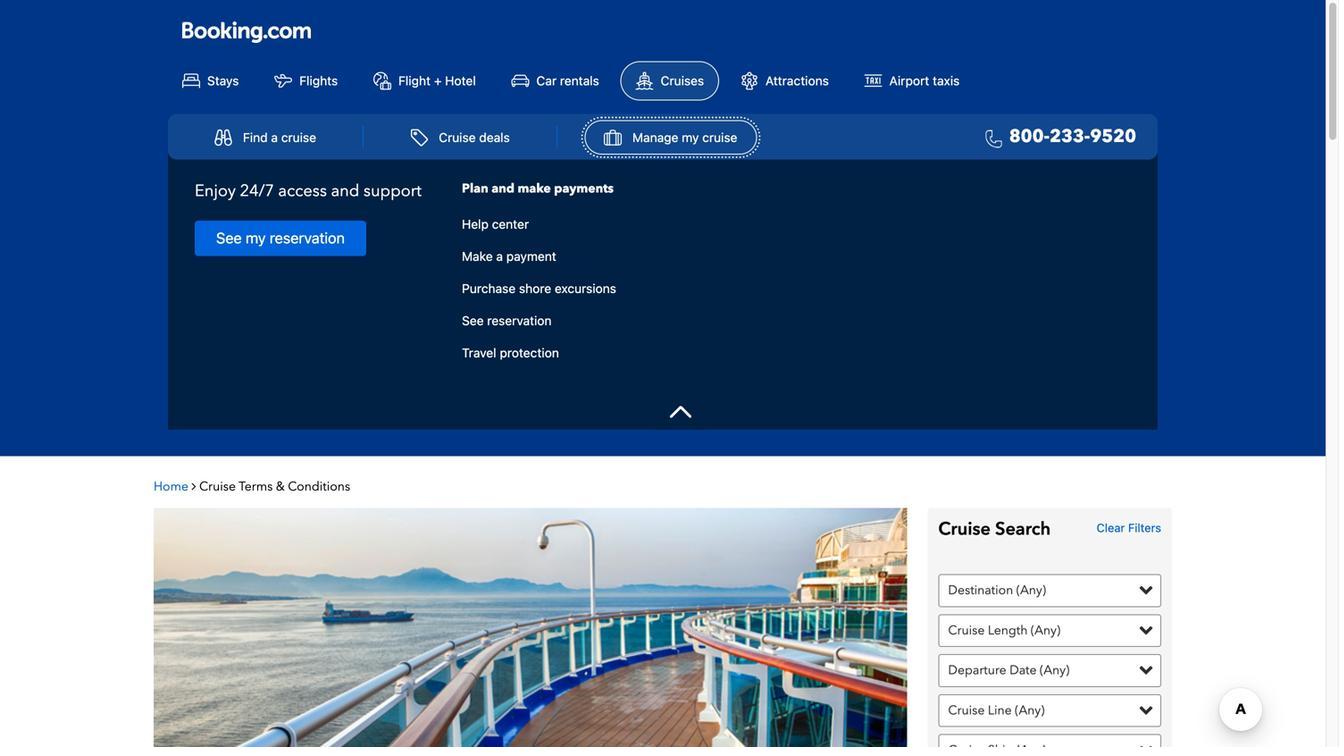 Task type: vqa. For each thing, say whether or not it's contained in the screenshot.
the top Singapore, Republic Of Singapore Link
no



Task type: locate. For each thing, give the bounding box(es) containing it.
flights
[[300, 73, 338, 88]]

line
[[988, 702, 1012, 719]]

) for cruise length ( any )
[[1057, 622, 1061, 639]]

cruise for cruise search
[[939, 517, 991, 542]]

purchase shore excursions
[[462, 281, 617, 296]]

car
[[537, 73, 557, 88]]

)
[[1043, 582, 1046, 599], [1057, 622, 1061, 639], [1066, 662, 1070, 679], [1041, 702, 1045, 719]]

see up the travel
[[462, 313, 484, 328]]

my inside 'dropdown button'
[[682, 130, 699, 145]]

make
[[462, 249, 493, 264]]

see inside 'link'
[[462, 313, 484, 328]]

my for cruise
[[682, 130, 699, 145]]

) for cruise line ( any )
[[1041, 702, 1045, 719]]

airport taxis
[[890, 73, 960, 88]]

cruise inside 'dropdown button'
[[703, 130, 738, 145]]

any right "date"
[[1044, 662, 1066, 679]]

attractions
[[766, 73, 829, 88]]

manage my cruise button
[[585, 120, 757, 155]]

0 vertical spatial see
[[216, 229, 242, 247]]

cruise inside travel menu navigation
[[439, 130, 476, 145]]

manage my cruise
[[633, 130, 738, 145]]

cruises link
[[621, 61, 720, 101]]

travel protection link
[[462, 344, 1131, 362]]

car rentals link
[[497, 62, 614, 100]]

1 vertical spatial reservation
[[487, 313, 552, 328]]

1 vertical spatial my
[[246, 229, 266, 247]]

airport taxis link
[[850, 62, 974, 100]]

any right length
[[1035, 622, 1057, 639]]

( right "date"
[[1040, 662, 1044, 679]]

attractions link
[[727, 62, 843, 100]]

plan and make payments element
[[462, 216, 1131, 362]]

see down 'enjoy'
[[216, 229, 242, 247]]

my right manage
[[682, 130, 699, 145]]

&
[[276, 478, 285, 495]]

purchase shore excursions link
[[462, 280, 1131, 298]]

cruise terms & conditions
[[199, 478, 350, 495]]

cruise
[[281, 130, 316, 145], [703, 130, 738, 145]]

) right "date"
[[1066, 662, 1070, 679]]

date
[[1010, 662, 1037, 679]]

plan
[[462, 180, 489, 197]]

cruise for find a cruise
[[281, 130, 316, 145]]

1 horizontal spatial my
[[682, 130, 699, 145]]

800-233-9520 link
[[978, 124, 1137, 150]]

cruise for cruise terms & conditions
[[199, 478, 236, 495]]

my
[[682, 130, 699, 145], [246, 229, 266, 247]]

any right line
[[1019, 702, 1041, 719]]

) right line
[[1041, 702, 1045, 719]]

taxis
[[933, 73, 960, 88]]

reservation down enjoy 24/7 access and support at the top left of page
[[270, 229, 345, 247]]

0 horizontal spatial my
[[246, 229, 266, 247]]

see my reservation link
[[195, 221, 366, 256]]

800-233-9520
[[1010, 124, 1137, 149]]

24/7
[[240, 180, 274, 202]]

payment
[[507, 249, 557, 264]]

cruise right 'angle right' image on the bottom of the page
[[199, 478, 236, 495]]

cruise left deals
[[439, 130, 476, 145]]

my down 24/7
[[246, 229, 266, 247]]

a right the make
[[496, 249, 503, 264]]

0 horizontal spatial cruise
[[281, 130, 316, 145]]

deals
[[479, 130, 510, 145]]

any up length
[[1021, 582, 1043, 599]]

0 vertical spatial a
[[271, 130, 278, 145]]

1 horizontal spatial reservation
[[487, 313, 552, 328]]

1 cruise from the left
[[281, 130, 316, 145]]

1 horizontal spatial cruise
[[703, 130, 738, 145]]

a right find at the left of the page
[[271, 130, 278, 145]]

0 horizontal spatial a
[[271, 130, 278, 145]]

a
[[271, 130, 278, 145], [496, 249, 503, 264]]

( right length
[[1031, 622, 1035, 639]]

cruise right manage
[[703, 130, 738, 145]]

reservation
[[270, 229, 345, 247], [487, 313, 552, 328]]

1 vertical spatial a
[[496, 249, 503, 264]]

) right length
[[1057, 622, 1061, 639]]

length
[[988, 622, 1028, 639]]

None search field
[[928, 508, 1172, 747]]

cruise left 'search'
[[939, 517, 991, 542]]

protection
[[500, 346, 559, 360]]

filters
[[1129, 521, 1162, 534]]

1 vertical spatial see
[[462, 313, 484, 328]]

( right the destination
[[1017, 582, 1021, 599]]

home
[[154, 478, 189, 495]]

0 horizontal spatial see
[[216, 229, 242, 247]]

conditions
[[288, 478, 350, 495]]

make a payment link
[[462, 248, 1131, 266]]

(
[[1017, 582, 1021, 599], [1031, 622, 1035, 639], [1040, 662, 1044, 679], [1015, 702, 1019, 719]]

flight + hotel
[[399, 73, 476, 88]]

any
[[1021, 582, 1043, 599], [1035, 622, 1057, 639], [1044, 662, 1066, 679], [1019, 702, 1041, 719]]

1 horizontal spatial a
[[496, 249, 503, 264]]

destination
[[949, 582, 1014, 599]]

cruise right find at the left of the page
[[281, 130, 316, 145]]

( right line
[[1015, 702, 1019, 719]]

a for make
[[496, 249, 503, 264]]

flight + hotel link
[[359, 62, 490, 100]]

flights link
[[260, 62, 352, 100]]

none search field containing cruise search
[[928, 508, 1172, 747]]

reservation up travel protection
[[487, 313, 552, 328]]

manage
[[633, 130, 679, 145]]

0 vertical spatial reservation
[[270, 229, 345, 247]]

cruise
[[439, 130, 476, 145], [199, 478, 236, 495], [939, 517, 991, 542], [949, 622, 985, 639], [949, 702, 985, 719]]

2 cruise from the left
[[703, 130, 738, 145]]

access
[[278, 180, 327, 202]]

see reservation
[[462, 313, 552, 328]]

stays
[[207, 73, 239, 88]]

0 vertical spatial my
[[682, 130, 699, 145]]

find
[[243, 130, 268, 145]]

airport
[[890, 73, 930, 88]]

reservation inside 'link'
[[487, 313, 552, 328]]

see reservation link
[[462, 312, 1131, 330]]

1 horizontal spatial see
[[462, 313, 484, 328]]

see
[[216, 229, 242, 247], [462, 313, 484, 328]]



Task type: describe. For each thing, give the bounding box(es) containing it.
plan and make payments
[[462, 180, 614, 197]]

hotel
[[445, 73, 476, 88]]

angle right image
[[192, 480, 196, 492]]

233-
[[1050, 124, 1091, 149]]

and support
[[331, 180, 422, 202]]

enjoy 24/7 access and support
[[195, 180, 422, 202]]

cruise left line
[[949, 702, 985, 719]]

cruise line ( any )
[[949, 702, 1045, 719]]

( for cruise length
[[1031, 622, 1035, 639]]

any for departure date ( any )
[[1044, 662, 1066, 679]]

+
[[434, 73, 442, 88]]

departure date ( any )
[[949, 662, 1070, 679]]

departure
[[949, 662, 1007, 679]]

see for see my reservation
[[216, 229, 242, 247]]

( for departure date
[[1040, 662, 1044, 679]]

clear filters link
[[1097, 519, 1162, 537]]

0 horizontal spatial reservation
[[270, 229, 345, 247]]

cruise left length
[[949, 622, 985, 639]]

any for cruise length ( any )
[[1035, 622, 1057, 639]]

destination ( any )
[[949, 582, 1046, 599]]

a for find
[[271, 130, 278, 145]]

search
[[996, 517, 1051, 542]]

find a cruise link
[[195, 120, 336, 155]]

travel protection
[[462, 346, 559, 360]]

rentals
[[560, 73, 599, 88]]

make a payment
[[462, 249, 557, 264]]

( for cruise line
[[1015, 702, 1019, 719]]

make
[[518, 180, 551, 197]]

cruise length ( any )
[[949, 622, 1061, 639]]

flight
[[399, 73, 431, 88]]

9520
[[1091, 124, 1137, 149]]

help center link
[[462, 216, 1131, 233]]

car rentals
[[537, 73, 599, 88]]

800-
[[1010, 124, 1050, 149]]

cruise for cruise deals
[[439, 130, 476, 145]]

help center
[[462, 217, 529, 232]]

and
[[492, 180, 515, 197]]

find a cruise
[[243, 130, 316, 145]]

) up cruise length ( any )
[[1043, 582, 1046, 599]]

home link
[[154, 478, 192, 495]]

cruise deals link
[[391, 120, 530, 155]]

any for cruise line ( any )
[[1019, 702, 1041, 719]]

shore
[[519, 281, 552, 296]]

excursions
[[555, 281, 617, 296]]

help
[[462, 217, 489, 232]]

see my reservation
[[216, 229, 345, 247]]

cruise search
[[939, 517, 1051, 542]]

clear
[[1097, 521, 1125, 534]]

payments
[[554, 180, 614, 197]]

cruise deals
[[439, 130, 510, 145]]

cruise for manage my cruise
[[703, 130, 738, 145]]

my for reservation
[[246, 229, 266, 247]]

enjoy
[[195, 180, 236, 202]]

booking.com home image
[[182, 21, 311, 44]]

travel menu navigation
[[168, 114, 1158, 430]]

clear filters
[[1097, 521, 1162, 534]]

stays link
[[168, 62, 253, 100]]

cruises
[[661, 73, 704, 88]]

) for departure date ( any )
[[1066, 662, 1070, 679]]

see for see reservation
[[462, 313, 484, 328]]

terms
[[239, 478, 273, 495]]

terms & conditions image
[[154, 508, 908, 747]]

purchase
[[462, 281, 516, 296]]

travel
[[462, 346, 497, 360]]

center
[[492, 217, 529, 232]]



